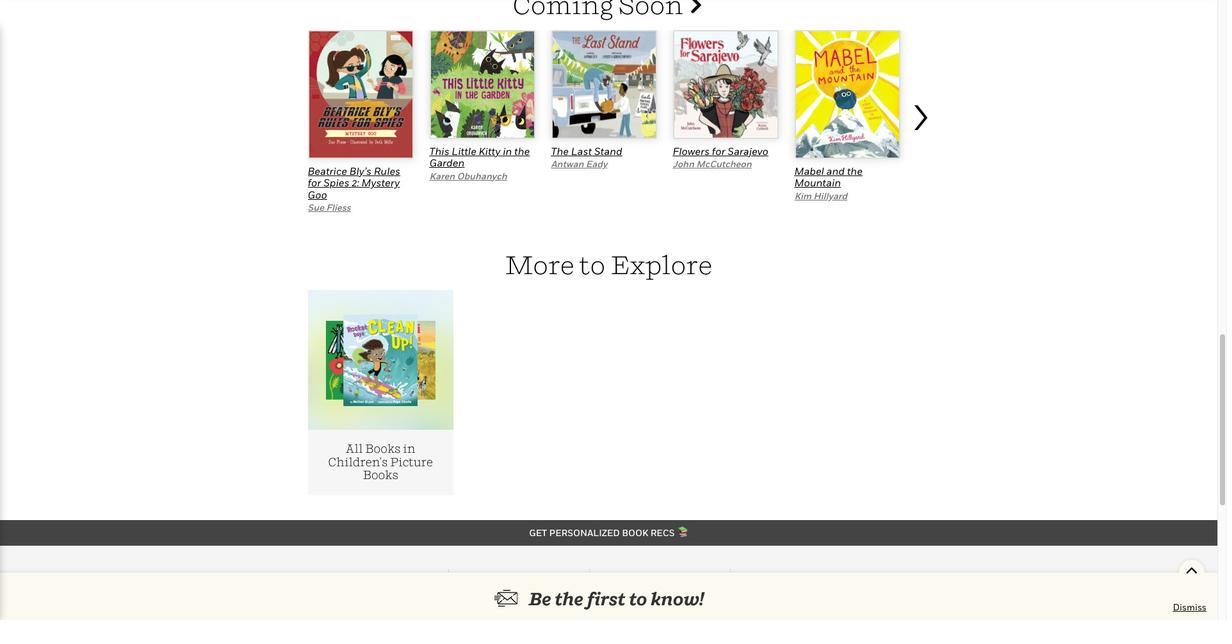 Task type: describe. For each thing, give the bounding box(es) containing it.
the last stand link
[[551, 145, 623, 158]]

karen
[[430, 170, 455, 181]]

mabel and the mountain image
[[795, 30, 900, 159]]

rules
[[374, 165, 400, 177]]

get personalized book recs 📚 link
[[529, 527, 689, 538]]

faq link
[[603, 608, 620, 619]]

quick links
[[462, 572, 522, 583]]

process
[[650, 590, 684, 601]]

hillyard
[[814, 190, 848, 201]]

all books in children's picture books
[[328, 442, 433, 482]]

mabel
[[795, 165, 824, 177]]

beatrice bly's rules for spies 2: mystery goo sue fliess
[[308, 165, 400, 213]]

children's picture books image
[[326, 315, 435, 406]]

in inside this little kitty in the garden karen obuhanych
[[503, 145, 512, 158]]

partnerships
[[462, 590, 516, 601]]

spies
[[323, 176, 349, 189]]

connect
[[743, 572, 790, 583]]

faq
[[603, 608, 620, 619]]

first
[[587, 588, 626, 609]]

stand
[[594, 145, 623, 158]]

mabel and the mountain kim hillyard
[[795, 165, 863, 201]]

know!
[[651, 588, 704, 609]]

kim
[[795, 190, 812, 201]]

more to explore
[[505, 249, 713, 280]]

picture
[[390, 455, 433, 469]]

flowers
[[673, 145, 710, 158]]

john mccutcheon link
[[673, 158, 752, 169]]

eady
[[586, 158, 608, 169]]

beatrice
[[308, 165, 347, 177]]

0 vertical spatial to
[[580, 249, 606, 280]]

get
[[529, 527, 547, 538]]

all books in children's picture books link
[[308, 290, 454, 495]]

for inside 'beatrice bly's rules for spies 2: mystery goo sue fliess'
[[308, 176, 321, 189]]

expand/collapse sign up banner image
[[1186, 560, 1198, 579]]

this little kitty in the garden karen obuhanych
[[430, 145, 530, 181]]

antwan eady link
[[551, 158, 608, 169]]

partnerships link
[[462, 590, 516, 601]]

book
[[622, 527, 649, 538]]

be the first to know!
[[529, 588, 704, 609]]

0 vertical spatial books
[[365, 442, 401, 455]]

be
[[529, 588, 551, 609]]

flowers for sarajevo link
[[673, 145, 769, 158]]

coming soon image
[[689, 0, 702, 18]]

beatrice bly's rules for spies 2: mystery goo image
[[308, 30, 414, 159]]

about us
[[321, 572, 368, 583]]

this little kitty in the garden link
[[430, 145, 530, 169]]

media
[[462, 608, 488, 619]]

kim hillyard link
[[795, 190, 848, 201]]

little
[[452, 145, 477, 158]]

antwan
[[551, 158, 584, 169]]

us
[[355, 572, 368, 583]]

dismiss
[[1173, 602, 1207, 612]]

flowers for sarajevo image
[[673, 30, 779, 139]]

explore
[[611, 249, 713, 280]]

recs
[[651, 527, 675, 538]]

goo
[[308, 188, 327, 201]]

quick
[[462, 572, 492, 583]]

more
[[505, 249, 575, 280]]

mystery
[[362, 176, 400, 189]]

karen obuhanych link
[[430, 170, 507, 181]]

this little kitty in the garden image
[[430, 30, 535, 139]]



Task type: locate. For each thing, give the bounding box(es) containing it.
the last stand antwan eady
[[551, 145, 623, 169]]

publishing process link
[[603, 590, 684, 601]]

media queries
[[462, 608, 523, 619]]

for
[[712, 145, 725, 158], [308, 176, 321, 189]]

to
[[580, 249, 606, 280], [629, 588, 647, 609]]

fliess
[[326, 202, 351, 213]]

0 horizontal spatial to
[[580, 249, 606, 280]]

1 vertical spatial for
[[308, 176, 321, 189]]

get personalized book recs 📚
[[529, 527, 689, 538]]

0 vertical spatial in
[[503, 145, 512, 158]]

0 horizontal spatial in
[[403, 442, 416, 455]]

about us link
[[321, 572, 368, 583]]

publishing process
[[603, 590, 684, 601]]

1 horizontal spatial the
[[555, 588, 584, 609]]

0 horizontal spatial for
[[308, 176, 321, 189]]

beatrice bly's rules for spies 2: mystery goo link
[[308, 165, 400, 201]]

the last stand image
[[551, 30, 657, 139]]

the
[[514, 145, 530, 158], [847, 165, 863, 177], [555, 588, 584, 609]]

sue
[[308, 202, 324, 213]]

0 horizontal spatial the
[[514, 145, 530, 158]]

flowers for sarajevo john mccutcheon
[[673, 145, 769, 169]]

the right kitty
[[514, 145, 530, 158]]

john
[[673, 158, 694, 169]]

and
[[827, 165, 845, 177]]

1 vertical spatial to
[[629, 588, 647, 609]]

mountain
[[795, 176, 841, 189]]

the
[[551, 145, 569, 158]]

children's
[[328, 455, 388, 469]]

for inside flowers for sarajevo john mccutcheon
[[712, 145, 725, 158]]

the inside 'mabel and the mountain kim hillyard'
[[847, 165, 863, 177]]

to right more
[[580, 249, 606, 280]]

1 vertical spatial books
[[363, 468, 398, 482]]

the right be
[[555, 588, 584, 609]]

all
[[346, 442, 363, 455]]

in inside all books in children's picture books
[[403, 442, 416, 455]]

1 horizontal spatial in
[[503, 145, 512, 158]]

0 vertical spatial the
[[514, 145, 530, 158]]

mccutcheon
[[696, 158, 752, 169]]

1 horizontal spatial for
[[712, 145, 725, 158]]

to left process on the right of the page
[[629, 588, 647, 609]]

2 horizontal spatial the
[[847, 165, 863, 177]]

last
[[571, 145, 592, 158]]

bly's
[[350, 165, 372, 177]]

obuhanych
[[457, 170, 507, 181]]

personalized
[[549, 527, 620, 538]]

the right and
[[847, 165, 863, 177]]

0 vertical spatial for
[[712, 145, 725, 158]]

queries
[[490, 608, 523, 619]]

the inside this little kitty in the garden karen obuhanych
[[514, 145, 530, 158]]

2:
[[352, 176, 359, 189]]

1 vertical spatial in
[[403, 442, 416, 455]]

for up "mccutcheon"
[[712, 145, 725, 158]]

kitty
[[479, 145, 501, 158]]

books
[[365, 442, 401, 455], [363, 468, 398, 482]]

media queries link
[[462, 608, 523, 619]]

in right kitty
[[503, 145, 512, 158]]

publishing
[[603, 590, 648, 601]]

dismiss link
[[1173, 601, 1207, 614]]

this
[[430, 145, 450, 158]]

mabel and the mountain link
[[795, 165, 863, 189]]

› link
[[910, 74, 936, 232]]

›
[[910, 80, 931, 141]]

sue fliess link
[[308, 202, 351, 213]]

in right children's
[[403, 442, 416, 455]]

for left spies
[[308, 176, 321, 189]]

1 horizontal spatial to
[[629, 588, 647, 609]]

help
[[603, 572, 628, 583]]

about
[[321, 572, 353, 583]]

garden
[[430, 156, 465, 169]]

📚
[[677, 527, 689, 538]]

1 vertical spatial the
[[847, 165, 863, 177]]

2 vertical spatial the
[[555, 588, 584, 609]]

links
[[494, 572, 522, 583]]

in
[[503, 145, 512, 158], [403, 442, 416, 455]]

sarajevo
[[728, 145, 769, 158]]



Task type: vqa. For each thing, say whether or not it's contained in the screenshot.


